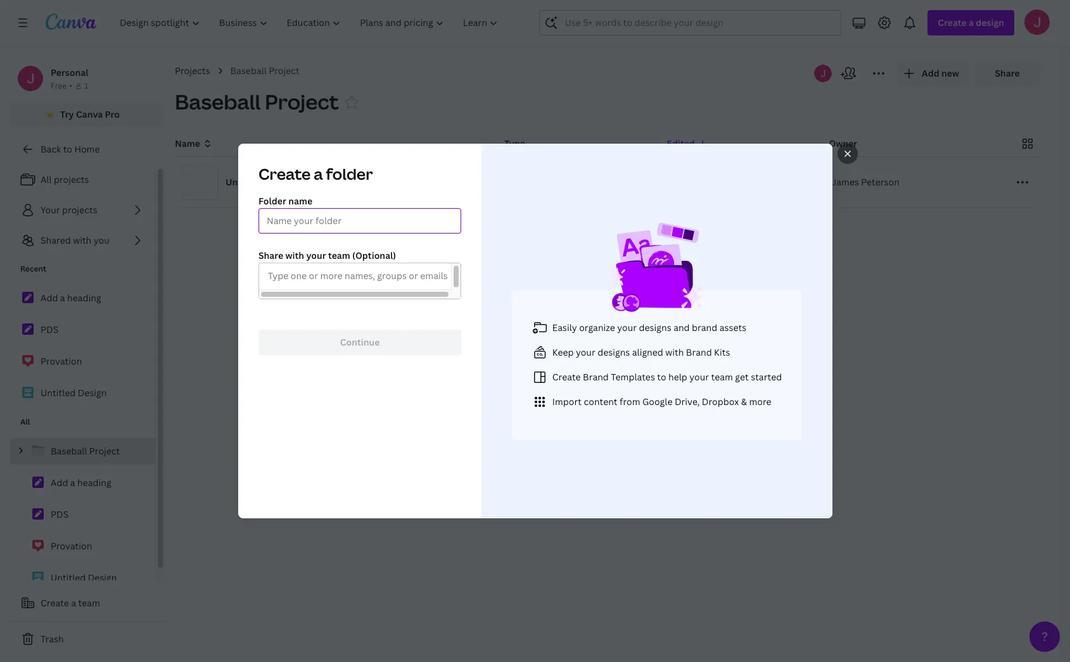 Task type: describe. For each thing, give the bounding box(es) containing it.
content
[[584, 396, 617, 408]]

0 vertical spatial brand
[[686, 346, 712, 358]]

import
[[552, 396, 582, 408]]

create brand templates to help your team get started
[[552, 371, 782, 383]]

•
[[69, 80, 72, 91]]

0 horizontal spatial to
[[63, 143, 72, 155]]

1 untitled design link from the top
[[10, 380, 155, 407]]

0 vertical spatial untitled design
[[226, 176, 293, 188]]

canva
[[76, 108, 103, 120]]

top level navigation element
[[112, 10, 509, 35]]

2 untitled design link from the top
[[10, 565, 155, 592]]

shared with you link
[[10, 228, 155, 254]]

untitled design for 1st untitled design link from the top
[[41, 387, 107, 399]]

try canva pro
[[60, 108, 120, 120]]

your
[[41, 204, 60, 216]]

0 vertical spatial project
[[269, 65, 300, 77]]

2 vertical spatial design
[[88, 572, 117, 584]]

1 vertical spatial team
[[711, 371, 733, 383]]

pro
[[105, 108, 120, 120]]

create a team button
[[10, 591, 165, 617]]

0 horizontal spatial baseball project link
[[10, 439, 155, 465]]

all projects link
[[10, 167, 155, 193]]

easily organize your designs and brand assets
[[552, 322, 746, 334]]

trash
[[41, 634, 64, 646]]

share button
[[975, 61, 1041, 86]]

recent
[[20, 264, 46, 274]]

create a folder
[[258, 164, 373, 184]]

1 horizontal spatial designs
[[639, 322, 671, 334]]

&
[[741, 396, 747, 408]]

untitled for 1st untitled design link from the top
[[41, 387, 76, 399]]

keep your designs aligned with brand kits
[[552, 346, 730, 358]]

untitled design for 2nd untitled design link
[[51, 572, 117, 584]]

templates
[[611, 371, 655, 383]]

free •
[[51, 80, 72, 91]]

1 vertical spatial provation
[[51, 541, 92, 553]]

easily
[[552, 322, 577, 334]]

edited
[[667, 138, 695, 150]]

type
[[505, 138, 525, 150]]

trash link
[[10, 627, 165, 653]]

projects for all projects
[[54, 174, 89, 186]]

james
[[832, 176, 859, 188]]

share for share
[[995, 67, 1020, 79]]

pds for first the pds link from the bottom of the page
[[51, 509, 69, 521]]

baseball project inside list
[[51, 446, 120, 458]]

share with your team (optional)
[[258, 250, 396, 262]]

peterson
[[862, 176, 900, 188]]

list containing all projects
[[10, 167, 155, 254]]

0 vertical spatial design
[[263, 176, 293, 188]]

edited button
[[667, 137, 708, 151]]

add for 1st add a heading link from the bottom
[[51, 477, 68, 489]]

list containing baseball project
[[10, 439, 155, 592]]

continue button
[[258, 330, 461, 356]]

heading for 1st add a heading link from the bottom
[[77, 477, 111, 489]]

a inside button
[[71, 598, 76, 610]]

projects for your projects
[[62, 204, 97, 216]]

team inside button
[[78, 598, 100, 610]]

continue
[[340, 337, 380, 349]]

free
[[51, 80, 67, 91]]

projects
[[175, 65, 210, 77]]

add for first add a heading link from the top of the page
[[41, 292, 58, 304]]

Folder name text field
[[267, 209, 453, 233]]

personal
[[51, 67, 88, 79]]

your up keep your designs aligned with brand kits
[[617, 322, 637, 334]]

your projects link
[[10, 198, 155, 223]]

1 provation link from the top
[[10, 349, 155, 375]]



Task type: vqa. For each thing, say whether or not it's contained in the screenshot.
the rightmost THE ALL
yes



Task type: locate. For each thing, give the bounding box(es) containing it.
import content from google drive, dropbox & more
[[552, 396, 771, 408]]

0 vertical spatial untitled
[[226, 176, 261, 188]]

james peterson
[[832, 176, 900, 188]]

back
[[41, 143, 61, 155]]

1 vertical spatial to
[[657, 371, 666, 383]]

project inside "button"
[[265, 88, 339, 115]]

create a team
[[41, 598, 100, 610]]

0 vertical spatial provation link
[[10, 349, 155, 375]]

with
[[73, 235, 91, 247], [285, 250, 304, 262], [665, 346, 684, 358]]

team left get
[[711, 371, 733, 383]]

1 vertical spatial design
[[78, 387, 107, 399]]

2 horizontal spatial create
[[552, 371, 581, 383]]

create for create a folder
[[258, 164, 310, 184]]

1 vertical spatial designs
[[597, 346, 630, 358]]

baseball
[[230, 65, 267, 77], [175, 88, 261, 115], [51, 446, 87, 458]]

your right help
[[689, 371, 709, 383]]

project
[[269, 65, 300, 77], [265, 88, 339, 115], [89, 446, 120, 458]]

1 vertical spatial untitled design
[[41, 387, 107, 399]]

0 vertical spatial with
[[73, 235, 91, 247]]

0 vertical spatial all
[[41, 174, 52, 186]]

0 vertical spatial heading
[[67, 292, 101, 304]]

add a heading link
[[10, 285, 155, 312], [10, 470, 155, 497]]

drive,
[[675, 396, 700, 408]]

1 horizontal spatial brand
[[686, 346, 712, 358]]

to left help
[[657, 371, 666, 383]]

folder
[[258, 195, 286, 207]]

all for all
[[20, 417, 30, 428]]

your right keep on the bottom
[[576, 346, 595, 358]]

name
[[175, 138, 200, 150]]

design
[[263, 176, 293, 188], [78, 387, 107, 399], [88, 572, 117, 584]]

folder name
[[258, 195, 312, 207]]

provation
[[41, 356, 82, 368], [51, 541, 92, 553]]

0 vertical spatial add a heading link
[[10, 285, 155, 312]]

baseball for baseball project "button"
[[175, 88, 261, 115]]

1 vertical spatial brand
[[583, 371, 609, 383]]

1 pds link from the top
[[10, 317, 155, 344]]

projects link
[[175, 64, 210, 78]]

heading for first add a heading link from the top of the page
[[67, 292, 101, 304]]

all projects
[[41, 174, 89, 186]]

1 horizontal spatial all
[[41, 174, 52, 186]]

shared
[[41, 235, 71, 247]]

with inside list
[[73, 235, 91, 247]]

0 horizontal spatial create
[[41, 598, 69, 610]]

0 horizontal spatial share
[[258, 250, 283, 262]]

1 vertical spatial add a heading link
[[10, 470, 155, 497]]

(optional)
[[352, 250, 396, 262]]

2 provation link from the top
[[10, 534, 155, 560]]

1 horizontal spatial create
[[258, 164, 310, 184]]

projects right your on the left
[[62, 204, 97, 216]]

owner
[[829, 138, 858, 150]]

1 vertical spatial all
[[20, 417, 30, 428]]

list
[[10, 167, 155, 254], [10, 285, 155, 407], [10, 439, 155, 592]]

0 vertical spatial list
[[10, 167, 155, 254]]

0 horizontal spatial team
[[78, 598, 100, 610]]

baseball project for right the baseball project link
[[230, 65, 300, 77]]

3 list from the top
[[10, 439, 155, 592]]

baseball for right the baseball project link
[[230, 65, 267, 77]]

brand
[[686, 346, 712, 358], [583, 371, 609, 383]]

create
[[258, 164, 310, 184], [552, 371, 581, 383], [41, 598, 69, 610]]

from
[[620, 396, 640, 408]]

try canva pro button
[[10, 103, 165, 127]]

0 vertical spatial share
[[995, 67, 1020, 79]]

1 horizontal spatial team
[[328, 250, 350, 262]]

2 vertical spatial with
[[665, 346, 684, 358]]

all
[[41, 174, 52, 186], [20, 417, 30, 428]]

list containing add a heading
[[10, 285, 155, 407]]

1 vertical spatial baseball
[[175, 88, 261, 115]]

help
[[668, 371, 687, 383]]

share
[[995, 67, 1020, 79], [258, 250, 283, 262]]

with up help
[[665, 346, 684, 358]]

1 vertical spatial create
[[552, 371, 581, 383]]

2 vertical spatial create
[[41, 598, 69, 610]]

add a heading for 1st add a heading link from the bottom
[[51, 477, 111, 489]]

1 vertical spatial projects
[[62, 204, 97, 216]]

1 add a heading link from the top
[[10, 285, 155, 312]]

brand left kits
[[686, 346, 712, 358]]

add
[[41, 292, 58, 304], [51, 477, 68, 489]]

1 vertical spatial untitled design link
[[10, 565, 155, 592]]

2 add a heading link from the top
[[10, 470, 155, 497]]

2 vertical spatial project
[[89, 446, 120, 458]]

name
[[288, 195, 312, 207]]

baseball inside list
[[51, 446, 87, 458]]

create up the folder name
[[258, 164, 310, 184]]

baseball project for baseball project "button"
[[175, 88, 339, 115]]

2 horizontal spatial with
[[665, 346, 684, 358]]

untitled for 2nd untitled design link
[[51, 572, 86, 584]]

2 vertical spatial list
[[10, 439, 155, 592]]

back to home
[[41, 143, 100, 155]]

1 horizontal spatial with
[[285, 250, 304, 262]]

0 vertical spatial provation
[[41, 356, 82, 368]]

team up "trash" 'link'
[[78, 598, 100, 610]]

to right back
[[63, 143, 72, 155]]

brand up content
[[583, 371, 609, 383]]

1 vertical spatial add a heading
[[51, 477, 111, 489]]

2 vertical spatial untitled design
[[51, 572, 117, 584]]

1 vertical spatial provation link
[[10, 534, 155, 560]]

pds for second the pds link from the bottom
[[41, 324, 59, 336]]

create up trash
[[41, 598, 69, 610]]

1 vertical spatial pds
[[51, 509, 69, 521]]

0 vertical spatial pds
[[41, 324, 59, 336]]

1 vertical spatial pds link
[[10, 502, 155, 529]]

untitled design link
[[10, 380, 155, 407], [10, 565, 155, 592]]

with left you
[[73, 235, 91, 247]]

2 vertical spatial team
[[78, 598, 100, 610]]

add a heading for first add a heading link from the top of the page
[[41, 292, 101, 304]]

pds link
[[10, 317, 155, 344], [10, 502, 155, 529]]

a
[[314, 164, 323, 184], [60, 292, 65, 304], [70, 477, 75, 489], [71, 598, 76, 610]]

provation link
[[10, 349, 155, 375], [10, 534, 155, 560]]

with down the name
[[285, 250, 304, 262]]

your projects
[[41, 204, 97, 216]]

create inside button
[[41, 598, 69, 610]]

0 vertical spatial create
[[258, 164, 310, 184]]

share inside button
[[995, 67, 1020, 79]]

all inside list
[[41, 174, 52, 186]]

dropbox
[[702, 396, 739, 408]]

1 vertical spatial add
[[51, 477, 68, 489]]

heading
[[67, 292, 101, 304], [77, 477, 111, 489]]

0 horizontal spatial brand
[[583, 371, 609, 383]]

baseball project button
[[175, 88, 339, 116]]

1 vertical spatial heading
[[77, 477, 111, 489]]

designs
[[639, 322, 671, 334], [597, 346, 630, 358]]

create up import
[[552, 371, 581, 383]]

baseball inside "button"
[[175, 88, 261, 115]]

None search field
[[540, 10, 842, 35]]

0 vertical spatial add
[[41, 292, 58, 304]]

0 vertical spatial team
[[328, 250, 350, 262]]

0 horizontal spatial all
[[20, 417, 30, 428]]

you
[[94, 235, 110, 247]]

2 vertical spatial baseball project
[[51, 446, 120, 458]]

1 vertical spatial list
[[10, 285, 155, 407]]

home
[[74, 143, 100, 155]]

1 horizontal spatial share
[[995, 67, 1020, 79]]

0 vertical spatial untitled design link
[[10, 380, 155, 407]]

1 horizontal spatial to
[[657, 371, 666, 383]]

organize
[[579, 322, 615, 334]]

1 vertical spatial share
[[258, 250, 283, 262]]

create for create a team
[[41, 598, 69, 610]]

2 list from the top
[[10, 285, 155, 407]]

0 vertical spatial designs
[[639, 322, 671, 334]]

team
[[328, 250, 350, 262], [711, 371, 733, 383], [78, 598, 100, 610]]

pds
[[41, 324, 59, 336], [51, 509, 69, 521]]

2 horizontal spatial team
[[711, 371, 733, 383]]

0 vertical spatial projects
[[54, 174, 89, 186]]

projects
[[54, 174, 89, 186], [62, 204, 97, 216]]

your up type one or more names, groups or e​​ma​il​s text box
[[306, 250, 326, 262]]

baseball project link
[[230, 64, 300, 78], [10, 439, 155, 465]]

0 vertical spatial baseball project
[[230, 65, 300, 77]]

with for you
[[73, 235, 91, 247]]

0 vertical spatial add a heading
[[41, 292, 101, 304]]

shared with you
[[41, 235, 110, 247]]

brand
[[692, 322, 717, 334]]

designs down organize at the right of page
[[597, 346, 630, 358]]

1 vertical spatial with
[[285, 250, 304, 262]]

0 horizontal spatial designs
[[597, 346, 630, 358]]

0 vertical spatial baseball
[[230, 65, 267, 77]]

1
[[84, 80, 88, 91]]

back to home link
[[10, 137, 165, 162]]

designs up aligned
[[639, 322, 671, 334]]

Type one or more names, groups or e​​ma​il​s text field
[[264, 268, 451, 286]]

0 vertical spatial pds link
[[10, 317, 155, 344]]

all for all projects
[[41, 174, 52, 186]]

team up type one or more names, groups or e​​ma​il​s text box
[[328, 250, 350, 262]]

assets
[[719, 322, 746, 334]]

kits
[[714, 346, 730, 358]]

google
[[642, 396, 672, 408]]

project inside list
[[89, 446, 120, 458]]

keep
[[552, 346, 574, 358]]

started
[[751, 371, 782, 383]]

untitled
[[226, 176, 261, 188], [41, 387, 76, 399], [51, 572, 86, 584]]

more
[[749, 396, 771, 408]]

2 vertical spatial untitled
[[51, 572, 86, 584]]

to
[[63, 143, 72, 155], [657, 371, 666, 383]]

get
[[735, 371, 749, 383]]

your
[[306, 250, 326, 262], [617, 322, 637, 334], [576, 346, 595, 358], [689, 371, 709, 383]]

1 vertical spatial baseball project
[[175, 88, 339, 115]]

create for create brand templates to help your team get started
[[552, 371, 581, 383]]

try
[[60, 108, 74, 120]]

2 vertical spatial baseball
[[51, 446, 87, 458]]

and
[[674, 322, 690, 334]]

add a heading
[[41, 292, 101, 304], [51, 477, 111, 489]]

1 vertical spatial baseball project link
[[10, 439, 155, 465]]

untitled design
[[226, 176, 293, 188], [41, 387, 107, 399], [51, 572, 117, 584]]

share for share with your team (optional)
[[258, 250, 283, 262]]

with for your
[[285, 250, 304, 262]]

1 list from the top
[[10, 167, 155, 254]]

aligned
[[632, 346, 663, 358]]

name button
[[175, 137, 213, 151]]

0 vertical spatial baseball project link
[[230, 64, 300, 78]]

1 vertical spatial untitled
[[41, 387, 76, 399]]

1 horizontal spatial baseball project link
[[230, 64, 300, 78]]

baseball project
[[230, 65, 300, 77], [175, 88, 339, 115], [51, 446, 120, 458]]

projects down back to home
[[54, 174, 89, 186]]

2 pds link from the top
[[10, 502, 155, 529]]

0 horizontal spatial with
[[73, 235, 91, 247]]

folder
[[326, 164, 373, 184]]

0 vertical spatial to
[[63, 143, 72, 155]]

1 vertical spatial project
[[265, 88, 339, 115]]



